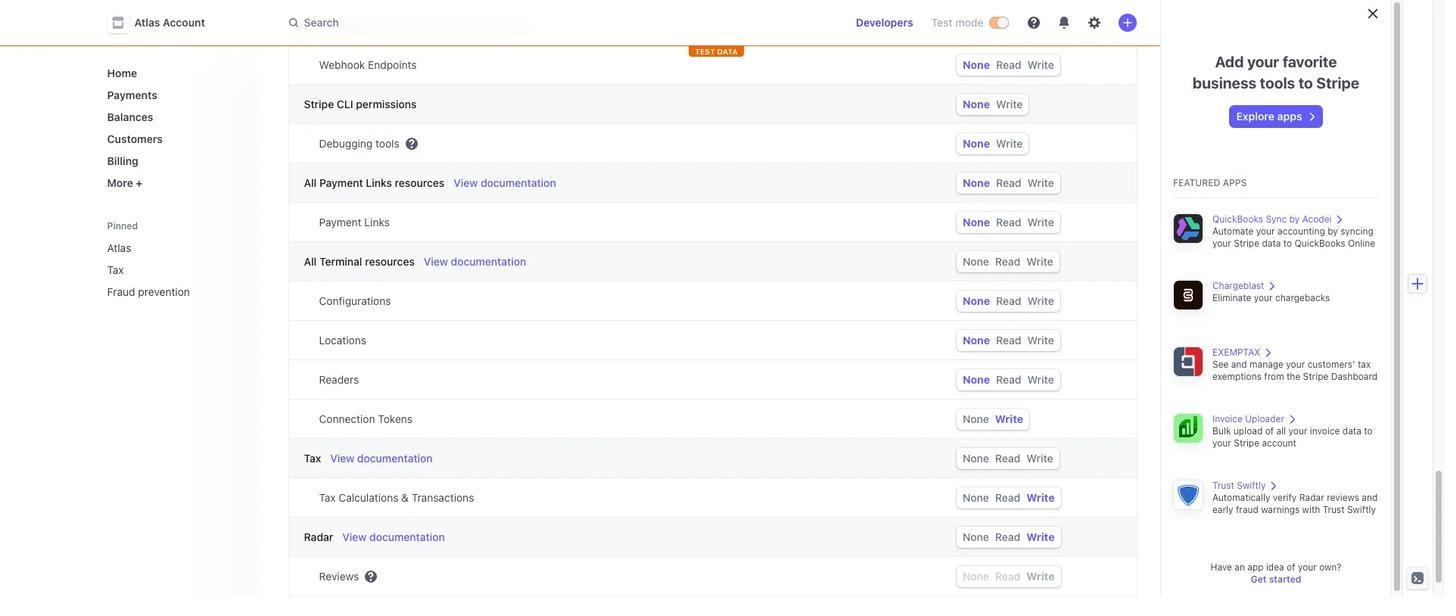Task type: locate. For each thing, give the bounding box(es) containing it.
write
[[1028, 19, 1055, 32], [1028, 58, 1055, 71], [997, 98, 1023, 111], [997, 137, 1023, 150], [1028, 176, 1055, 189], [1028, 216, 1055, 229], [1027, 255, 1054, 268], [1028, 295, 1055, 307], [1028, 334, 1055, 347], [1028, 373, 1055, 386], [996, 413, 1024, 426], [1027, 452, 1054, 465], [1027, 491, 1055, 504], [1027, 531, 1055, 544]]

add
[[1216, 53, 1244, 70]]

1 vertical spatial trust
[[1323, 504, 1345, 516]]

tax inside pinned element
[[107, 264, 124, 276]]

tax up fraud
[[107, 264, 124, 276]]

of up started
[[1287, 562, 1296, 573]]

1 horizontal spatial radar
[[1300, 492, 1325, 504]]

none for 7th none button from the top
[[963, 255, 990, 268]]

1 vertical spatial payment
[[319, 216, 362, 229]]

0 vertical spatial to
[[1299, 74, 1314, 92]]

0 horizontal spatial swiftly
[[1237, 480, 1266, 491]]

tax link
[[101, 257, 246, 282]]

chargeblast
[[1213, 280, 1265, 292]]

4 none read write from the top
[[963, 216, 1055, 229]]

none for 3rd none button from the bottom of the page
[[963, 452, 990, 465]]

swiftly inside automatically verify radar reviews and early fraud warnings with trust swiftly
[[1348, 504, 1377, 516]]

trust
[[1213, 480, 1235, 491], [1323, 504, 1345, 516]]

0 vertical spatial and
[[1232, 359, 1248, 370]]

quickbooks down "accounting"
[[1295, 238, 1346, 249]]

none for 2nd none button from the bottom
[[963, 491, 990, 504]]

0 vertical spatial none write
[[963, 98, 1023, 111]]

pinned navigation links element
[[101, 214, 250, 304]]

13 none button from the top
[[963, 491, 990, 504]]

atlas inside atlas link
[[107, 242, 131, 254]]

none read write for 6th none button from the bottom of the page read button
[[963, 334, 1055, 347]]

write for 2nd none button from the top
[[1028, 58, 1055, 71]]

customers
[[107, 133, 163, 145]]

stripe down 'upload'
[[1234, 438, 1260, 449]]

1 none button from the top
[[963, 19, 990, 32]]

webhook
[[319, 58, 365, 71]]

0 vertical spatial payment
[[320, 176, 363, 189]]

1 vertical spatial data
[[1343, 426, 1362, 437]]

0 horizontal spatial and
[[1232, 359, 1248, 370]]

test mode
[[932, 16, 984, 29]]

0 vertical spatial radar
[[1300, 492, 1325, 504]]

write button for sixth none button from the top
[[1028, 216, 1055, 229]]

all payment links resources
[[304, 176, 445, 189]]

4 none from the top
[[963, 137, 990, 150]]

0 vertical spatial quickbooks
[[1213, 214, 1264, 225]]

swiftly
[[1237, 480, 1266, 491], [1348, 504, 1377, 516]]

documentation for all payment links resources
[[481, 176, 556, 189]]

1 vertical spatial tools
[[376, 137, 400, 150]]

0 vertical spatial tools
[[1260, 74, 1296, 92]]

10 none button from the top
[[963, 373, 990, 386]]

1 vertical spatial atlas
[[107, 242, 131, 254]]

sync
[[1266, 214, 1288, 225]]

invoice uploader image
[[1174, 413, 1204, 444]]

1 none read write from the top
[[963, 19, 1055, 32]]

by up "accounting"
[[1290, 214, 1300, 225]]

own?
[[1320, 562, 1342, 573]]

1 horizontal spatial atlas
[[134, 16, 160, 29]]

developers
[[856, 16, 914, 29]]

none read write for sixth none button from the top read button
[[963, 216, 1055, 229]]

1 vertical spatial none write
[[963, 137, 1023, 150]]

stripe inside the bulk upload of all your invoice data to your stripe account
[[1234, 438, 1260, 449]]

7 none read write from the top
[[963, 334, 1055, 347]]

1 horizontal spatial quickbooks
[[1295, 238, 1346, 249]]

resources down debugging tools
[[395, 176, 445, 189]]

app
[[1248, 562, 1264, 573]]

explore
[[1237, 110, 1275, 123]]

exemptions
[[1213, 371, 1262, 382]]

0 vertical spatial tax
[[107, 264, 124, 276]]

tax
[[107, 264, 124, 276], [304, 452, 321, 465], [319, 491, 336, 504]]

all terminal resources
[[304, 255, 415, 268]]

1 vertical spatial resources
[[395, 176, 445, 189]]

your down chargeblast at the right of the page
[[1254, 292, 1273, 304]]

view for tax
[[330, 452, 355, 465]]

10 none read write from the top
[[963, 491, 1055, 504]]

stripe down automate
[[1234, 238, 1260, 249]]

to down "accounting"
[[1284, 238, 1293, 249]]

Search text field
[[280, 9, 707, 37]]

resources up "endpoints"
[[368, 19, 417, 32]]

quickbooks up automate
[[1213, 214, 1264, 225]]

swiftly down reviews
[[1348, 504, 1377, 516]]

11 none read write from the top
[[963, 531, 1055, 544]]

your down bulk
[[1213, 438, 1232, 449]]

stripe down customers'
[[1304, 371, 1329, 382]]

5 none from the top
[[963, 176, 990, 189]]

none for 2nd none button from the top
[[963, 58, 990, 71]]

the
[[1287, 371, 1301, 382]]

14 none button from the top
[[963, 531, 990, 544]]

radar up 'with'
[[1300, 492, 1325, 504]]

0 vertical spatial all
[[304, 19, 317, 32]]

documentation for radar
[[370, 531, 445, 544]]

your right all at the right of page
[[1289, 426, 1308, 437]]

to inside automate your accounting by syncing your stripe data to quickbooks online
[[1284, 238, 1293, 249]]

an
[[1235, 562, 1246, 573]]

tax down connection
[[304, 452, 321, 465]]

stripe cli permissions
[[304, 98, 417, 111]]

tools
[[1260, 74, 1296, 92], [376, 137, 400, 150]]

tax
[[1358, 359, 1371, 370]]

write button for 3rd none button from the bottom of the page
[[1027, 452, 1054, 465]]

permissions
[[356, 98, 417, 111]]

syncing
[[1341, 226, 1374, 237]]

get
[[1251, 574, 1267, 585]]

to right invoice
[[1365, 426, 1373, 437]]

0 vertical spatial resources
[[368, 19, 417, 32]]

read button for 8th none button from the top of the page
[[997, 295, 1022, 307]]

write for 1st none button from the bottom
[[1027, 531, 1055, 544]]

stripe inside automate your accounting by syncing your stripe data to quickbooks online
[[1234, 238, 1260, 249]]

business
[[1193, 74, 1257, 92]]

payment up terminal
[[319, 216, 362, 229]]

your inside have an app idea of your own? get started
[[1299, 562, 1317, 573]]

9 none read write from the top
[[963, 452, 1054, 465]]

1 vertical spatial swiftly
[[1348, 504, 1377, 516]]

2 horizontal spatial to
[[1365, 426, 1373, 437]]

1 horizontal spatial to
[[1299, 74, 1314, 92]]

write for 10th none button from the bottom of the page
[[1028, 176, 1055, 189]]

links
[[366, 176, 392, 189], [364, 216, 390, 229]]

data inside the bulk upload of all your invoice data to your stripe account
[[1343, 426, 1362, 437]]

1 horizontal spatial and
[[1362, 492, 1378, 504]]

write for 3rd none button from the bottom of the page
[[1027, 452, 1054, 465]]

1 horizontal spatial data
[[1343, 426, 1362, 437]]

2 none from the top
[[963, 58, 990, 71]]

help image
[[1028, 17, 1040, 29]]

started
[[1270, 574, 1302, 585]]

tools up explore apps link on the top of the page
[[1260, 74, 1296, 92]]

write for 6th none button from the bottom of the page
[[1028, 334, 1055, 347]]

0 vertical spatial by
[[1290, 214, 1300, 225]]

data right invoice
[[1343, 426, 1362, 437]]

0 horizontal spatial data
[[1263, 238, 1281, 249]]

reviews
[[1327, 492, 1360, 504]]

view for all webhook resources
[[427, 19, 451, 32]]

12 none from the top
[[963, 452, 990, 465]]

of
[[1266, 426, 1274, 437], [1287, 562, 1296, 573]]

3 none read write from the top
[[963, 176, 1055, 189]]

account
[[163, 16, 205, 29]]

transactions
[[412, 491, 474, 504]]

write for 7th none button from the top
[[1027, 255, 1054, 268]]

11 none button from the top
[[963, 413, 990, 426]]

trust inside automatically verify radar reviews and early fraud warnings with trust swiftly
[[1323, 504, 1345, 516]]

write button for first none button
[[1028, 19, 1055, 32]]

atlas for atlas
[[107, 242, 131, 254]]

2 none read write from the top
[[963, 58, 1055, 71]]

all
[[304, 19, 317, 32], [304, 176, 317, 189], [304, 255, 317, 268]]

0 horizontal spatial quickbooks
[[1213, 214, 1264, 225]]

and inside automatically verify radar reviews and early fraud warnings with trust swiftly
[[1362, 492, 1378, 504]]

data down quickbooks sync by acodei
[[1263, 238, 1281, 249]]

your left own?
[[1299, 562, 1317, 573]]

tools down permissions
[[376, 137, 400, 150]]

read button for first none button
[[997, 19, 1022, 32]]

core navigation links element
[[101, 61, 246, 195]]

11 none from the top
[[963, 413, 990, 426]]

read button for 2nd none button from the bottom
[[996, 491, 1021, 504]]

none read write for read button corresponding to 5th none button from the bottom
[[963, 373, 1055, 386]]

2 vertical spatial none write
[[963, 413, 1024, 426]]

all for all payment links resources
[[304, 176, 317, 189]]

to down favorite
[[1299, 74, 1314, 92]]

tax left the calculations
[[319, 491, 336, 504]]

0 vertical spatial atlas
[[134, 16, 160, 29]]

write button for 6th none button from the bottom of the page
[[1028, 334, 1055, 347]]

apps
[[1223, 177, 1247, 189]]

links down all payment links resources
[[364, 216, 390, 229]]

verify
[[1273, 492, 1297, 504]]

resources right terminal
[[365, 255, 415, 268]]

read
[[997, 19, 1022, 32], [997, 58, 1022, 71], [997, 176, 1022, 189], [997, 216, 1022, 229], [996, 255, 1021, 268], [997, 295, 1022, 307], [997, 334, 1022, 347], [997, 373, 1022, 386], [996, 452, 1021, 465], [996, 491, 1021, 504], [996, 531, 1021, 544]]

trust up automatically
[[1213, 480, 1235, 491]]

1 none from the top
[[963, 19, 990, 32]]

all for all webhook resources
[[304, 19, 317, 32]]

2 none button from the top
[[963, 58, 990, 71]]

your up the at right
[[1287, 359, 1306, 370]]

none read write
[[963, 19, 1055, 32], [963, 58, 1055, 71], [963, 176, 1055, 189], [963, 216, 1055, 229], [963, 255, 1054, 268], [963, 295, 1055, 307], [963, 334, 1055, 347], [963, 373, 1055, 386], [963, 452, 1054, 465], [963, 491, 1055, 504], [963, 531, 1055, 544]]

0 vertical spatial of
[[1266, 426, 1274, 437]]

your right add
[[1248, 53, 1280, 70]]

1 all from the top
[[304, 19, 317, 32]]

write button for 7th none button from the top
[[1027, 255, 1054, 268]]

and right reviews
[[1362, 492, 1378, 504]]

1 vertical spatial by
[[1328, 226, 1339, 237]]

search
[[304, 16, 339, 29]]

billing
[[107, 154, 138, 167]]

read button
[[997, 19, 1022, 32], [997, 58, 1022, 71], [997, 176, 1022, 189], [997, 216, 1022, 229], [996, 255, 1021, 268], [997, 295, 1022, 307], [997, 334, 1022, 347], [997, 373, 1022, 386], [996, 452, 1021, 465], [996, 491, 1021, 504], [996, 531, 1021, 544]]

1 horizontal spatial tools
[[1260, 74, 1296, 92]]

0 horizontal spatial to
[[1284, 238, 1293, 249]]

1 vertical spatial radar
[[304, 531, 333, 544]]

of inside the bulk upload of all your invoice data to your stripe account
[[1266, 426, 1274, 437]]

none read write for read button for 1st none button from the bottom
[[963, 531, 1055, 544]]

1 payment from the top
[[320, 176, 363, 189]]

view for radar
[[343, 531, 367, 544]]

0 vertical spatial trust
[[1213, 480, 1235, 491]]

see and manage your customers' tax exemptions from the stripe dashboard
[[1213, 359, 1378, 382]]

14 none from the top
[[963, 531, 990, 544]]

1 vertical spatial quickbooks
[[1295, 238, 1346, 249]]

invoice uploader
[[1213, 413, 1285, 425]]

uploader
[[1246, 413, 1285, 425]]

2 vertical spatial to
[[1365, 426, 1373, 437]]

your inside add your favorite business tools to stripe
[[1248, 53, 1280, 70]]

readers
[[319, 373, 359, 386]]

2 all from the top
[[304, 176, 317, 189]]

by down acodei
[[1328, 226, 1339, 237]]

balances
[[107, 111, 153, 123]]

dashboard
[[1332, 371, 1378, 382]]

and up exemptions
[[1232, 359, 1248, 370]]

and
[[1232, 359, 1248, 370], [1362, 492, 1378, 504]]

links down debugging tools
[[366, 176, 392, 189]]

your down automate
[[1213, 238, 1232, 249]]

6 none from the top
[[963, 216, 990, 229]]

0 vertical spatial data
[[1263, 238, 1281, 249]]

1 horizontal spatial swiftly
[[1348, 504, 1377, 516]]

documentation
[[454, 19, 529, 32], [481, 176, 556, 189], [451, 255, 527, 268], [357, 452, 433, 465], [370, 531, 445, 544]]

eliminate
[[1213, 292, 1252, 304]]

1 vertical spatial of
[[1287, 562, 1296, 573]]

1 horizontal spatial by
[[1328, 226, 1339, 237]]

2 vertical spatial all
[[304, 255, 317, 268]]

2 vertical spatial resources
[[365, 255, 415, 268]]

1 vertical spatial to
[[1284, 238, 1293, 249]]

mode
[[956, 16, 984, 29]]

stripe down favorite
[[1317, 74, 1360, 92]]

3 all from the top
[[304, 255, 317, 268]]

endpoints
[[368, 58, 417, 71]]

0 horizontal spatial radar
[[304, 531, 333, 544]]

calculations
[[339, 491, 399, 504]]

atlas account button
[[107, 12, 220, 33]]

atlas inside atlas account button
[[134, 16, 160, 29]]

none write
[[963, 98, 1023, 111], [963, 137, 1023, 150], [963, 413, 1024, 426]]

read button for 5th none button from the bottom
[[997, 373, 1022, 386]]

13 none from the top
[[963, 491, 990, 504]]

atlas down pinned
[[107, 242, 131, 254]]

write button for 1st none button from the bottom
[[1027, 531, 1055, 544]]

2 vertical spatial tax
[[319, 491, 336, 504]]

manage
[[1250, 359, 1284, 370]]

of left all at the right of page
[[1266, 426, 1274, 437]]

1 horizontal spatial trust
[[1323, 504, 1345, 516]]

2 none write from the top
[[963, 137, 1023, 150]]

none button
[[963, 19, 990, 32], [963, 58, 990, 71], [963, 98, 990, 111], [963, 137, 990, 150], [963, 176, 990, 189], [963, 216, 990, 229], [963, 255, 990, 268], [963, 295, 990, 307], [963, 334, 990, 347], [963, 373, 990, 386], [963, 413, 990, 426], [963, 452, 990, 465], [963, 491, 990, 504], [963, 531, 990, 544]]

trust down reviews
[[1323, 504, 1345, 516]]

9 none from the top
[[963, 334, 990, 347]]

fraud
[[1236, 504, 1259, 516]]

none read write for read button corresponding to 2nd none button from the top
[[963, 58, 1055, 71]]

quickbooks
[[1213, 214, 1264, 225], [1295, 238, 1346, 249]]

0 horizontal spatial of
[[1266, 426, 1274, 437]]

7 none from the top
[[963, 255, 990, 268]]

8 none from the top
[[963, 295, 990, 307]]

6 none read write from the top
[[963, 295, 1055, 307]]

&
[[401, 491, 409, 504]]

none for 5th none button from the bottom
[[963, 373, 990, 386]]

resources for all webhook resources
[[368, 19, 417, 32]]

webhook
[[320, 19, 365, 32]]

stripe inside add your favorite business tools to stripe
[[1317, 74, 1360, 92]]

1 vertical spatial all
[[304, 176, 317, 189]]

acodei
[[1303, 214, 1332, 225]]

automatically verify radar reviews and early fraud warnings with trust swiftly
[[1213, 492, 1378, 516]]

5 none read write from the top
[[963, 255, 1054, 268]]

developers link
[[850, 11, 920, 35]]

none for 1st none button from the bottom
[[963, 531, 990, 544]]

10 none from the top
[[963, 373, 990, 386]]

none read write for 7th none button from the top read button
[[963, 255, 1054, 268]]

payment down debugging on the left of the page
[[320, 176, 363, 189]]

warnings
[[1262, 504, 1300, 516]]

swiftly up automatically
[[1237, 480, 1266, 491]]

1 horizontal spatial of
[[1287, 562, 1296, 573]]

automate
[[1213, 226, 1254, 237]]

0 horizontal spatial atlas
[[107, 242, 131, 254]]

radar up reviews
[[304, 531, 333, 544]]

stripe
[[1317, 74, 1360, 92], [304, 98, 334, 111], [1234, 238, 1260, 249], [1304, 371, 1329, 382], [1234, 438, 1260, 449]]

none for first none button
[[963, 19, 990, 32]]

quickbooks sync by acodei image
[[1174, 214, 1204, 244]]

1 vertical spatial and
[[1362, 492, 1378, 504]]

view documentation link for all terminal resources
[[424, 254, 527, 270]]

8 none read write from the top
[[963, 373, 1055, 386]]

atlas left "account"
[[134, 16, 160, 29]]

0 horizontal spatial tools
[[376, 137, 400, 150]]

write for sixth none button from the top
[[1028, 216, 1055, 229]]

favorite
[[1283, 53, 1338, 70]]



Task type: describe. For each thing, give the bounding box(es) containing it.
view for all terminal resources
[[424, 255, 448, 268]]

pinned element
[[101, 235, 246, 304]]

webhook endpoints
[[319, 58, 417, 71]]

none for 10th none button from the bottom of the page
[[963, 176, 990, 189]]

atlas for atlas account
[[134, 16, 160, 29]]

none for sixth none button from the top
[[963, 216, 990, 229]]

automatically
[[1213, 492, 1271, 504]]

9 none button from the top
[[963, 334, 990, 347]]

tools inside add your favorite business tools to stripe
[[1260, 74, 1296, 92]]

locations
[[319, 334, 366, 347]]

resources for all terminal resources
[[365, 255, 415, 268]]

view documentation link for radar
[[343, 530, 445, 545]]

write for 8th none button from the top of the page
[[1028, 295, 1055, 307]]

read button for 2nd none button from the top
[[997, 58, 1022, 71]]

tax calculations & transactions
[[319, 491, 474, 504]]

4 none button from the top
[[963, 137, 990, 150]]

Search search field
[[280, 9, 707, 37]]

accounting
[[1278, 226, 1326, 237]]

documentation for all terminal resources
[[451, 255, 527, 268]]

pinned
[[107, 220, 138, 232]]

automate your accounting by syncing your stripe data to quickbooks online
[[1213, 226, 1376, 249]]

1 vertical spatial tax
[[304, 452, 321, 465]]

none for 6th none button from the bottom of the page
[[963, 334, 990, 347]]

test data
[[695, 47, 738, 56]]

see
[[1213, 359, 1229, 370]]

write for first none button
[[1028, 19, 1055, 32]]

read button for 6th none button from the bottom of the page
[[997, 334, 1022, 347]]

trust swiftly image
[[1174, 480, 1204, 510]]

view documentation for all terminal resources
[[424, 255, 527, 268]]

your inside see and manage your customers' tax exemptions from the stripe dashboard
[[1287, 359, 1306, 370]]

early
[[1213, 504, 1234, 516]]

from
[[1265, 371, 1285, 382]]

tokens
[[378, 413, 413, 426]]

2 payment from the top
[[319, 216, 362, 229]]

balances link
[[101, 104, 246, 129]]

have an app idea of your own? get started
[[1211, 562, 1342, 585]]

view documentation link for all payment links resources
[[454, 176, 556, 191]]

stripe left cli
[[304, 98, 334, 111]]

stripe inside see and manage your customers' tax exemptions from the stripe dashboard
[[1304, 371, 1329, 382]]

connection tokens
[[319, 413, 413, 426]]

and inside see and manage your customers' tax exemptions from the stripe dashboard
[[1232, 359, 1248, 370]]

exemptax
[[1213, 347, 1261, 358]]

none read write for read button corresponding to 3rd none button from the bottom of the page
[[963, 452, 1054, 465]]

3 none button from the top
[[963, 98, 990, 111]]

apps
[[1278, 110, 1303, 123]]

write button for 5th none button from the bottom
[[1028, 373, 1055, 386]]

radar inside automatically verify radar reviews and early fraud warnings with trust swiftly
[[1300, 492, 1325, 504]]

0 vertical spatial swiftly
[[1237, 480, 1266, 491]]

write button for 8th none button from the top of the page
[[1028, 295, 1055, 307]]

upload
[[1234, 426, 1263, 437]]

all webhook resources
[[304, 19, 417, 32]]

payments link
[[101, 83, 246, 108]]

trust swiftly
[[1213, 480, 1266, 491]]

test
[[695, 47, 715, 56]]

get started link
[[1251, 574, 1302, 585]]

view documentation for all payment links resources
[[454, 176, 556, 189]]

all for all terminal resources
[[304, 255, 317, 268]]

more +
[[107, 176, 143, 189]]

write button for 2nd none button from the top
[[1028, 58, 1055, 71]]

explore apps
[[1237, 110, 1303, 123]]

bulk
[[1213, 426, 1232, 437]]

view for all payment links resources
[[454, 176, 478, 189]]

atlas link
[[101, 235, 246, 260]]

none read write for 10th none button from the bottom of the page read button
[[963, 176, 1055, 189]]

tax for tax calculations & transactions
[[319, 491, 336, 504]]

1 none write from the top
[[963, 98, 1023, 111]]

payment links
[[319, 216, 390, 229]]

payments
[[107, 89, 157, 101]]

debugging tools
[[319, 137, 400, 150]]

view documentation for tax
[[330, 452, 433, 465]]

fraud
[[107, 285, 135, 298]]

read button for 7th none button from the top
[[996, 255, 1021, 268]]

featured apps
[[1174, 177, 1247, 189]]

bulk upload of all your invoice data to your stripe account
[[1213, 426, 1373, 449]]

view documentation for all webhook resources
[[427, 19, 529, 32]]

atlas account
[[134, 16, 205, 29]]

write for 5th none button from the bottom
[[1028, 373, 1055, 386]]

with
[[1303, 504, 1321, 516]]

explore apps link
[[1231, 106, 1322, 127]]

quickbooks sync by acodei
[[1213, 214, 1332, 225]]

3 none from the top
[[963, 98, 990, 111]]

fraud prevention
[[107, 285, 190, 298]]

customers link
[[101, 126, 246, 151]]

0 horizontal spatial by
[[1290, 214, 1300, 225]]

billing link
[[101, 148, 246, 173]]

more
[[107, 176, 133, 189]]

none read write for read button associated with first none button
[[963, 19, 1055, 32]]

terminal
[[320, 255, 362, 268]]

write button for 2nd none button from the bottom
[[1027, 491, 1055, 504]]

read button for 10th none button from the bottom of the page
[[997, 176, 1022, 189]]

none for 8th none button from the top of the page
[[963, 295, 990, 307]]

write button for 10th none button from the bottom of the page
[[1028, 176, 1055, 189]]

invoice
[[1213, 413, 1243, 425]]

data
[[717, 47, 738, 56]]

read button for 1st none button from the bottom
[[996, 531, 1021, 544]]

customers'
[[1308, 359, 1356, 370]]

add your favorite business tools to stripe
[[1193, 53, 1360, 92]]

connection
[[319, 413, 375, 426]]

1 vertical spatial links
[[364, 216, 390, 229]]

5 none button from the top
[[963, 176, 990, 189]]

3 none write from the top
[[963, 413, 1024, 426]]

read button for sixth none button from the top
[[997, 216, 1022, 229]]

online
[[1349, 238, 1376, 249]]

none read write for 8th none button from the top of the page read button
[[963, 295, 1055, 307]]

view documentation link for tax
[[330, 451, 433, 466]]

reviews
[[319, 570, 359, 583]]

configurations
[[319, 295, 391, 307]]

featured
[[1174, 177, 1221, 189]]

chargebacks
[[1276, 292, 1331, 304]]

by inside automate your accounting by syncing your stripe data to quickbooks online
[[1328, 226, 1339, 237]]

8 none button from the top
[[963, 295, 990, 307]]

to inside the bulk upload of all your invoice data to your stripe account
[[1365, 426, 1373, 437]]

home
[[107, 67, 137, 80]]

of inside have an app idea of your own? get started
[[1287, 562, 1296, 573]]

all
[[1277, 426, 1287, 437]]

idea
[[1267, 562, 1285, 573]]

0 vertical spatial links
[[366, 176, 392, 189]]

home link
[[101, 61, 246, 86]]

none read write for read button related to 2nd none button from the bottom
[[963, 491, 1055, 504]]

6 none button from the top
[[963, 216, 990, 229]]

debugging
[[319, 137, 373, 150]]

+
[[136, 176, 143, 189]]

view documentation link for all webhook resources
[[427, 18, 529, 33]]

have
[[1211, 562, 1233, 573]]

view documentation for radar
[[343, 531, 445, 544]]

read button for 3rd none button from the bottom of the page
[[996, 452, 1021, 465]]

write for 2nd none button from the bottom
[[1027, 491, 1055, 504]]

to inside add your favorite business tools to stripe
[[1299, 74, 1314, 92]]

documentation for all webhook resources
[[454, 19, 529, 32]]

your down quickbooks sync by acodei
[[1257, 226, 1276, 237]]

data inside automate your accounting by syncing your stripe data to quickbooks online
[[1263, 238, 1281, 249]]

7 none button from the top
[[963, 255, 990, 268]]

12 none button from the top
[[963, 452, 990, 465]]

chargeblast image
[[1174, 280, 1204, 310]]

test
[[932, 16, 953, 29]]

0 horizontal spatial trust
[[1213, 480, 1235, 491]]

documentation for tax
[[357, 452, 433, 465]]

tax for tax link
[[107, 264, 124, 276]]

exemptax image
[[1174, 347, 1204, 377]]

quickbooks inside automate your accounting by syncing your stripe data to quickbooks online
[[1295, 238, 1346, 249]]

settings image
[[1088, 17, 1101, 29]]

fraud prevention link
[[101, 279, 246, 304]]



Task type: vqa. For each thing, say whether or not it's contained in the screenshot.
12th None from the top of the page
yes



